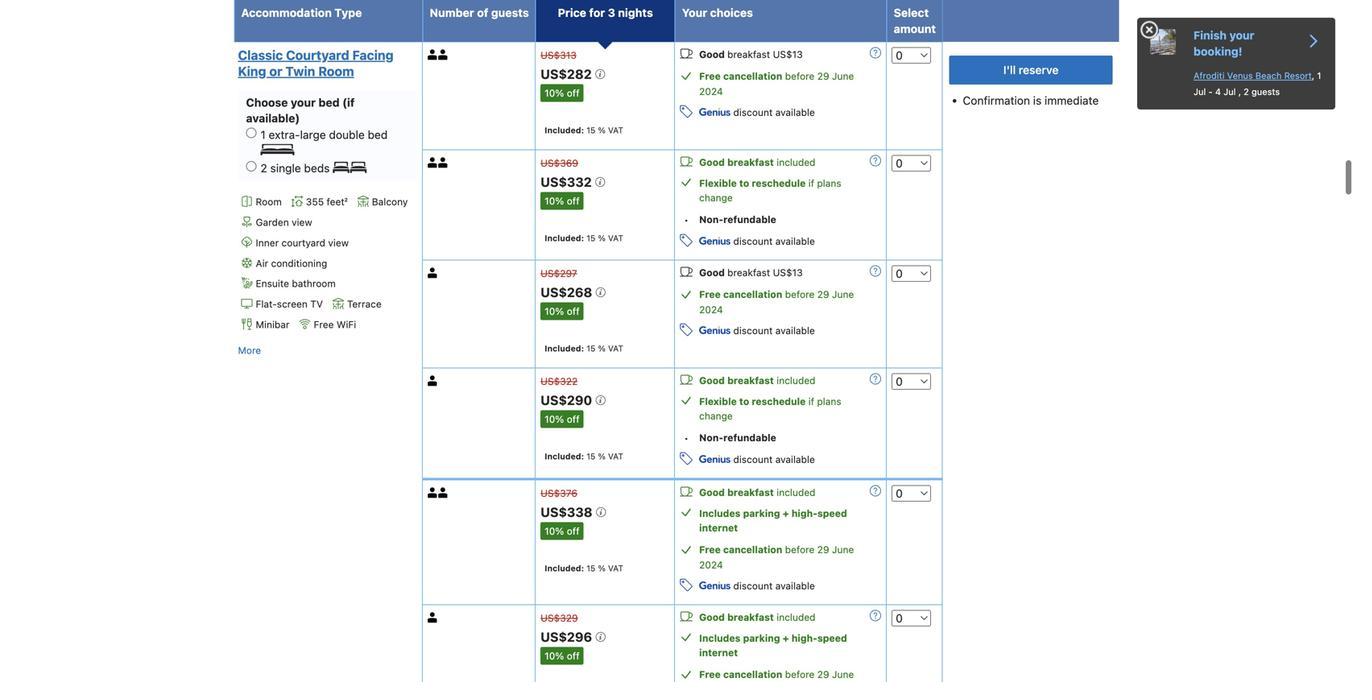 Task type: vqa. For each thing, say whether or not it's contained in the screenshot.
bottommost singles,
no



Task type: locate. For each thing, give the bounding box(es) containing it.
good for us$268
[[699, 267, 725, 278]]

vat for us$338
[[608, 563, 623, 573]]

10% down us$332
[[545, 195, 564, 207]]

us$13 for more details on meals and payment options icon for us$268
[[773, 267, 803, 278]]

number
[[430, 6, 474, 19]]

2 refundable from the top
[[723, 432, 776, 443]]

air
[[256, 258, 268, 269]]

1 horizontal spatial room
[[318, 64, 354, 79]]

feet²
[[327, 196, 348, 208]]

0 vertical spatial includes parking + high-speed internet
[[699, 508, 847, 534]]

vat for us$282
[[608, 125, 623, 135]]

us$268
[[541, 285, 595, 300]]

internet for us$338
[[699, 522, 738, 534]]

0 vertical spatial 1
[[1317, 70, 1321, 81]]

before inside before 29 june
[[785, 669, 815, 680]]

non-refundable
[[699, 214, 776, 225], [699, 432, 776, 443]]

available
[[775, 16, 815, 27], [775, 107, 815, 118], [775, 236, 815, 247], [775, 325, 815, 336], [775, 454, 815, 465], [775, 580, 815, 592]]

to for us$332
[[739, 178, 749, 189]]

2 change from the top
[[699, 410, 733, 422]]

0 vertical spatial more details on meals and payment options image
[[870, 155, 881, 166]]

2 % from the top
[[598, 233, 606, 243]]

if for us$290
[[808, 396, 814, 407]]

included: 15 % vat up us$369
[[545, 125, 623, 135]]

1 jul - 4 jul  ,
[[1194, 70, 1321, 97]]

10% down us$290
[[545, 414, 564, 425]]

1 includes parking + high-speed internet from the top
[[699, 508, 847, 534]]

2 included from the top
[[777, 375, 816, 386]]

+
[[783, 508, 789, 519], [783, 633, 789, 644]]

4 off from the top
[[567, 414, 580, 425]]

off for us$332
[[567, 195, 580, 207]]

2 vertical spatial 2024
[[699, 559, 723, 571]]

1 vertical spatial before 29 june 2024
[[699, 289, 854, 315]]

%
[[598, 125, 606, 135], [598, 233, 606, 243], [598, 343, 606, 353], [598, 451, 606, 461], [598, 563, 606, 573]]

0 vertical spatial good breakfast us$13
[[699, 49, 803, 60]]

change
[[699, 192, 733, 203], [699, 410, 733, 422]]

1 vertical spatial plans
[[817, 396, 841, 407]]

your down twin
[[291, 96, 316, 109]]

2 includes from the top
[[699, 633, 741, 644]]

10% for us$296
[[545, 650, 564, 662]]

or
[[269, 64, 282, 79]]

internet
[[699, 522, 738, 534], [699, 647, 738, 658]]

10% off. you're getting a reduced rate because this property is offering a early booker deal.. element down us$290
[[541, 410, 584, 428]]

0 vertical spatial •
[[684, 214, 689, 225]]

0 horizontal spatial 1
[[261, 128, 266, 141]]

4 15 from the top
[[587, 451, 596, 461]]

3 before from the top
[[785, 544, 815, 555]]

3 off from the top
[[567, 306, 580, 317]]

1 discount from the top
[[733, 16, 773, 27]]

included: 15 % vat for us$290
[[545, 451, 623, 461]]

reschedule for us$332
[[752, 178, 806, 189]]

4 vat from the top
[[608, 451, 623, 461]]

1
[[1317, 70, 1321, 81], [261, 128, 266, 141]]

flexible to reschedule for us$332
[[699, 178, 806, 189]]

2 more details on meals and payment options image from the top
[[870, 373, 881, 385]]

2 vertical spatial before 29 june 2024
[[699, 544, 854, 571]]

3 breakfast from the top
[[727, 267, 770, 278]]

10% off down us$338
[[545, 526, 580, 537]]

, right beach
[[1312, 70, 1315, 81]]

1 29 from the top
[[817, 70, 829, 82]]

2 15 from the top
[[587, 233, 596, 243]]

2 high- from the top
[[792, 633, 818, 644]]

10% for us$338
[[545, 526, 564, 537]]

10% off down us$268
[[545, 306, 580, 317]]

1 vertical spatial 2
[[261, 161, 267, 175]]

1 internet from the top
[[699, 522, 738, 534]]

before 29 june 2024
[[699, 70, 854, 97], [699, 289, 854, 315], [699, 544, 854, 571]]

2 10% off from the top
[[545, 195, 580, 207]]

speed
[[818, 508, 847, 519], [818, 633, 847, 644]]

off
[[567, 87, 580, 99], [567, 195, 580, 207], [567, 306, 580, 317], [567, 414, 580, 425], [567, 526, 580, 537], [567, 650, 580, 662]]

2 non-refundable from the top
[[699, 432, 776, 443]]

flexible to reschedule for us$290
[[699, 396, 806, 407]]

2 flexible to reschedule from the top
[[699, 396, 806, 407]]

1 included from the top
[[777, 157, 816, 168]]

included: up us$369
[[545, 125, 584, 135]]

6 off from the top
[[567, 650, 580, 662]]

reschedule
[[752, 178, 806, 189], [752, 396, 806, 407]]

breakfast
[[727, 49, 770, 60], [727, 157, 774, 168], [727, 267, 770, 278], [727, 375, 774, 386], [727, 487, 774, 498], [727, 612, 774, 623]]

breakfast for us$332
[[727, 157, 774, 168]]

1 speed from the top
[[818, 508, 847, 519]]

4 breakfast from the top
[[727, 375, 774, 386]]

good for us$338
[[699, 487, 725, 498]]

10% off. you're getting a reduced rate because this property is offering a early booker deal.. element down us$338
[[541, 522, 584, 540]]

3 included: from the top
[[545, 343, 584, 353]]

10% off down us$290
[[545, 414, 580, 425]]

4 % from the top
[[598, 451, 606, 461]]

4 10% from the top
[[545, 414, 564, 425]]

1 included: from the top
[[545, 125, 584, 135]]

0 vertical spatial bed
[[319, 96, 340, 109]]

jul left -
[[1194, 87, 1206, 97]]

0 vertical spatial flexible
[[699, 178, 737, 189]]

10% off down us$282
[[545, 87, 580, 99]]

2 + from the top
[[783, 633, 789, 644]]

3 vat from the top
[[608, 343, 623, 353]]

1 available from the top
[[775, 16, 815, 27]]

more details on meals and payment options image for us$338
[[870, 485, 881, 497]]

facing
[[352, 47, 394, 63]]

10% down us$296
[[545, 650, 564, 662]]

us$13 for 1st more details on meals and payment options icon from the top of the page
[[773, 49, 803, 60]]

1 vertical spatial flexible to reschedule
[[699, 396, 806, 407]]

1 off from the top
[[567, 87, 580, 99]]

off for us$296
[[567, 650, 580, 662]]

flat-
[[256, 298, 277, 310]]

2 if from the top
[[808, 396, 814, 407]]

included: up us$376
[[545, 451, 584, 461]]

your inside the choose your bed (if available)
[[291, 96, 316, 109]]

0 vertical spatial your
[[1230, 29, 1255, 42]]

0 vertical spatial view
[[292, 217, 312, 228]]

5 included: 15 % vat from the top
[[545, 563, 623, 573]]

more details on meals and payment options image for us$296
[[870, 610, 881, 621]]

good for us$332
[[699, 157, 725, 168]]

15 for us$338
[[587, 563, 596, 573]]

bed right double
[[368, 128, 388, 141]]

% for us$338
[[598, 563, 606, 573]]

1 vertical spatial internet
[[699, 647, 738, 658]]

includes
[[699, 508, 741, 519], [699, 633, 741, 644]]

1 vertical spatial refundable
[[723, 432, 776, 443]]

5 good from the top
[[699, 487, 725, 498]]

2 speed from the top
[[818, 633, 847, 644]]

0 vertical spatial to
[[739, 178, 749, 189]]

1 vertical spatial flexible
[[699, 396, 737, 407]]

included: 15 % vat up 'us$297'
[[545, 233, 623, 243]]

0 horizontal spatial view
[[292, 217, 312, 228]]

5 discount available from the top
[[731, 454, 815, 465]]

10% for us$282
[[545, 87, 564, 99]]

0 horizontal spatial guests
[[491, 6, 529, 19]]

0 vertical spatial flexible to reschedule
[[699, 178, 806, 189]]

0 vertical spatial parking
[[743, 508, 780, 519]]

classic
[[238, 47, 283, 63]]

6 good from the top
[[699, 612, 725, 623]]

us$282
[[541, 67, 595, 82]]

occupancy image for us$268
[[428, 268, 438, 278]]

4 discount from the top
[[733, 325, 773, 336]]

if
[[808, 178, 814, 189], [808, 396, 814, 407]]

0 vertical spatial reschedule
[[752, 178, 806, 189]]

0 vertical spatial change
[[699, 192, 733, 203]]

+ for us$296
[[783, 633, 789, 644]]

4 cancellation from the top
[[723, 669, 782, 680]]

10% off. you're getting a reduced rate because this property is offering a early booker deal.. element
[[541, 84, 584, 102], [541, 192, 584, 210], [541, 302, 584, 320], [541, 410, 584, 428], [541, 522, 584, 540], [541, 647, 584, 665]]

included: up us$322
[[545, 343, 584, 353]]

1 if plans change from the top
[[699, 178, 841, 203]]

occupancy image
[[428, 49, 438, 60], [438, 49, 449, 60], [438, 157, 449, 168], [428, 488, 438, 498]]

good for us$290
[[699, 375, 725, 386]]

plans
[[817, 178, 841, 189], [817, 396, 841, 407]]

more details on meals and payment options image for us$332
[[870, 155, 881, 166]]

1 discount available from the top
[[731, 16, 815, 27]]

included: 15 % vat up us$329
[[545, 563, 623, 573]]

15 up us$332
[[587, 125, 596, 135]]

more
[[238, 345, 261, 356]]

2024
[[699, 86, 723, 97], [699, 304, 723, 315], [699, 559, 723, 571]]

choose
[[246, 96, 288, 109]]

0 vertical spatial before 29 june 2024
[[699, 70, 854, 97]]

0 vertical spatial non-refundable
[[699, 214, 776, 225]]

10% off
[[545, 87, 580, 99], [545, 195, 580, 207], [545, 306, 580, 317], [545, 414, 580, 425], [545, 526, 580, 537], [545, 650, 580, 662]]

good breakfast included
[[699, 157, 816, 168], [699, 375, 816, 386], [699, 487, 816, 498], [699, 612, 816, 623]]

1 vertical spatial speed
[[818, 633, 847, 644]]

twin
[[285, 64, 315, 79]]

6 10% from the top
[[545, 650, 564, 662]]

high-
[[792, 508, 818, 519], [792, 633, 818, 644]]

us$369
[[541, 157, 578, 169]]

double
[[329, 128, 365, 141]]

10% off. you're getting a reduced rate because this property is offering a early booker deal.. element down us$268
[[541, 302, 584, 320]]

1 horizontal spatial 1
[[1317, 70, 1321, 81]]

off for us$338
[[567, 526, 580, 537]]

off down us$332
[[567, 195, 580, 207]]

includes parking + high-speed internet for us$296
[[699, 633, 847, 658]]

10% down us$268
[[545, 306, 564, 317]]

more details on meals and payment options image for us$268
[[870, 265, 881, 277]]

0 vertical spatial if plans change
[[699, 178, 841, 203]]

includes parking + high-speed internet for us$338
[[699, 508, 847, 534]]

10% off. you're getting a reduced rate because this property is offering a early booker deal.. element down us$332
[[541, 192, 584, 210]]

off down us$296
[[567, 650, 580, 662]]

jul right 4
[[1224, 87, 1236, 97]]

2 plans from the top
[[817, 396, 841, 407]]

non-
[[699, 214, 723, 225], [699, 432, 723, 443]]

off down us$268
[[567, 306, 580, 317]]

+ for us$338
[[783, 508, 789, 519]]

1 horizontal spatial your
[[1230, 29, 1255, 42]]

june
[[832, 70, 854, 82], [832, 289, 854, 300], [832, 544, 854, 555], [832, 669, 854, 680]]

us$322
[[541, 376, 578, 387]]

view
[[292, 217, 312, 228], [328, 237, 349, 248]]

0 horizontal spatial room
[[256, 196, 282, 208]]

1 vertical spatial to
[[739, 396, 749, 407]]

2 29 from the top
[[817, 289, 829, 300]]

3 % from the top
[[598, 343, 606, 353]]

2 good from the top
[[699, 157, 725, 168]]

0 vertical spatial us$13
[[773, 49, 803, 60]]

0 vertical spatial 2024
[[699, 86, 723, 97]]

more details on meals and payment options image for us$290
[[870, 373, 881, 385]]

29
[[817, 70, 829, 82], [817, 289, 829, 300], [817, 544, 829, 555], [817, 669, 829, 680]]

0 vertical spatial non-
[[699, 214, 723, 225]]

your
[[1230, 29, 1255, 42], [291, 96, 316, 109]]

1 more details on meals and payment options image from the top
[[870, 155, 881, 166]]

flat-screen tv
[[256, 298, 323, 310]]

1 vertical spatial includes
[[699, 633, 741, 644]]

your up booking!
[[1230, 29, 1255, 42]]

2 vertical spatial more details on meals and payment options image
[[870, 485, 881, 497]]

discount available
[[731, 16, 815, 27], [731, 107, 815, 118], [731, 236, 815, 247], [731, 325, 815, 336], [731, 454, 815, 465], [731, 580, 815, 592]]

good breakfast us$13 for 1st more details on meals and payment options icon from the top of the page
[[699, 49, 803, 60]]

1 horizontal spatial view
[[328, 237, 349, 248]]

room down courtyard
[[318, 64, 354, 79]]

1 vertical spatial us$13
[[773, 267, 803, 278]]

0 horizontal spatial bed
[[319, 96, 340, 109]]

1 vertical spatial non-refundable
[[699, 432, 776, 443]]

your inside 'finish your booking!'
[[1230, 29, 1255, 42]]

1 vertical spatial more details on meals and payment options image
[[870, 373, 881, 385]]

1 vertical spatial view
[[328, 237, 349, 248]]

1 for 1 jul - 4 jul  ,
[[1317, 70, 1321, 81]]

change for us$332
[[699, 192, 733, 203]]

,
[[1312, 70, 1315, 81], [1239, 87, 1241, 97]]

10% down us$338
[[545, 526, 564, 537]]

1 includes from the top
[[699, 508, 741, 519]]

1 non- from the top
[[699, 214, 723, 225]]

3 more details on meals and payment options image from the top
[[870, 485, 881, 497]]

2 down venus
[[1244, 87, 1249, 97]]

1 vertical spatial 1
[[261, 128, 266, 141]]

view right courtyard
[[328, 237, 349, 248]]

10% off for us$338
[[545, 526, 580, 537]]

1 included: 15 % vat from the top
[[545, 125, 623, 135]]

5 10% from the top
[[545, 526, 564, 537]]

off for us$290
[[567, 414, 580, 425]]

room
[[318, 64, 354, 79], [256, 196, 282, 208]]

your for booking!
[[1230, 29, 1255, 42]]

more details on meals and payment options image
[[870, 155, 881, 166], [870, 373, 881, 385], [870, 610, 881, 621]]

4 discount available from the top
[[731, 325, 815, 336]]

off down us$282
[[567, 87, 580, 99]]

0 vertical spatial internet
[[699, 522, 738, 534]]

1 vertical spatial if plans change
[[699, 396, 841, 422]]

0 vertical spatial more details on meals and payment options image
[[870, 47, 881, 58]]

2 june from the top
[[832, 289, 854, 300]]

5 included: from the top
[[545, 563, 584, 573]]

1 vertical spatial +
[[783, 633, 789, 644]]

2 left single
[[261, 161, 267, 175]]

to
[[739, 178, 749, 189], [739, 396, 749, 407]]

1 vertical spatial high-
[[792, 633, 818, 644]]

4 included from the top
[[777, 612, 816, 623]]

10% off. you're getting a reduced rate because this property is offering a early booker deal.. element for us$282
[[541, 84, 584, 102]]

15 down us$338
[[587, 563, 596, 573]]

0 vertical spatial speed
[[818, 508, 847, 519]]

4 before from the top
[[785, 669, 815, 680]]

1 vertical spatial if
[[808, 396, 814, 407]]

0 vertical spatial ,
[[1312, 70, 1315, 81]]

1 vertical spatial parking
[[743, 633, 780, 644]]

choose your bed (if available)
[[246, 96, 355, 125]]

1 flexible from the top
[[699, 178, 737, 189]]

bed left (if
[[319, 96, 340, 109]]

0 vertical spatial 2
[[1244, 87, 1249, 97]]

non-refundable for us$332
[[699, 214, 776, 225]]

off for us$282
[[567, 87, 580, 99]]

1 vertical spatial your
[[291, 96, 316, 109]]

included for us$332
[[777, 157, 816, 168]]

% for us$290
[[598, 451, 606, 461]]

1 jul from the left
[[1194, 87, 1206, 97]]

3 included from the top
[[777, 487, 816, 498]]

non- for us$332
[[699, 214, 723, 225]]

0 vertical spatial high-
[[792, 508, 818, 519]]

finish
[[1194, 29, 1227, 42]]

1 vertical spatial good breakfast us$13
[[699, 267, 803, 278]]

before
[[785, 70, 815, 82], [785, 289, 815, 300], [785, 544, 815, 555], [785, 669, 815, 680]]

1 % from the top
[[598, 125, 606, 135]]

1 free cancellation from the top
[[699, 70, 782, 82]]

0 vertical spatial refundable
[[723, 214, 776, 225]]

1 vertical spatial includes parking + high-speed internet
[[699, 633, 847, 658]]

room up garden
[[256, 196, 282, 208]]

0 vertical spatial room
[[318, 64, 354, 79]]

10% off down us$296
[[545, 650, 580, 662]]

0 horizontal spatial ,
[[1239, 87, 1241, 97]]

2 discount available from the top
[[731, 107, 815, 118]]

occupancy image
[[428, 157, 438, 168], [428, 268, 438, 278], [428, 376, 438, 386], [438, 488, 449, 498], [428, 613, 438, 623]]

2 vertical spatial more details on meals and payment options image
[[870, 610, 881, 621]]

1 change from the top
[[699, 192, 733, 203]]

breakfast for us$290
[[727, 375, 774, 386]]

10% off down us$332
[[545, 195, 580, 207]]

us$296
[[541, 630, 595, 645]]

15 up us$290
[[587, 343, 596, 353]]

1 horizontal spatial jul
[[1224, 87, 1236, 97]]

15 down us$290
[[587, 451, 596, 461]]

1 vertical spatial bed
[[368, 128, 388, 141]]

15 up us$268
[[587, 233, 596, 243]]

4 10% off. you're getting a reduced rate because this property is offering a early booker deal.. element from the top
[[541, 410, 584, 428]]

5 % from the top
[[598, 563, 606, 573]]

off down us$290
[[567, 414, 580, 425]]

2 breakfast from the top
[[727, 157, 774, 168]]

good for us$296
[[699, 612, 725, 623]]

, down venus
[[1239, 87, 1241, 97]]

15 for us$268
[[587, 343, 596, 353]]

0 vertical spatial if
[[808, 178, 814, 189]]

10% off. you're getting a reduced rate because this property is offering a early booker deal.. element for us$290
[[541, 410, 584, 428]]

high- for us$338
[[792, 508, 818, 519]]

included: up 'us$297'
[[545, 233, 584, 243]]

0 vertical spatial plans
[[817, 178, 841, 189]]

nights
[[618, 6, 653, 19]]

10% off. you're getting a reduced rate because this property is offering a early booker deal.. element down us$282
[[541, 84, 584, 102]]

2 off from the top
[[567, 195, 580, 207]]

inner courtyard view
[[256, 237, 349, 248]]

6 10% off. you're getting a reduced rate because this property is offering a early booker deal.. element from the top
[[541, 647, 584, 665]]

5 10% off. you're getting a reduced rate because this property is offering a early booker deal.. element from the top
[[541, 522, 584, 540]]

1 vertical spatial more details on meals and payment options image
[[870, 265, 881, 277]]

view up inner courtyard view
[[292, 217, 312, 228]]

1 vertical spatial 2024
[[699, 304, 723, 315]]

0 horizontal spatial 2
[[261, 161, 267, 175]]

1 right resort
[[1317, 70, 1321, 81]]

0 vertical spatial guests
[[491, 6, 529, 19]]

1 vertical spatial non-
[[699, 432, 723, 443]]

guests down beach
[[1252, 87, 1280, 97]]

• for us$290
[[684, 432, 689, 444]]

2 for 2 guests
[[1244, 87, 1249, 97]]

included: for us$282
[[545, 125, 584, 135]]

0 vertical spatial +
[[783, 508, 789, 519]]

included: 15 % vat for us$268
[[545, 343, 623, 353]]

2 more details on meals and payment options image from the top
[[870, 265, 881, 277]]

cancellation
[[723, 70, 782, 82], [723, 289, 782, 300], [723, 544, 782, 555], [723, 669, 782, 680]]

10% down us$282
[[545, 87, 564, 99]]

3 10% off from the top
[[545, 306, 580, 317]]

guests
[[491, 6, 529, 19], [1252, 87, 1280, 97]]

2
[[1244, 87, 1249, 97], [261, 161, 267, 175]]

1 cancellation from the top
[[723, 70, 782, 82]]

breakfast for us$338
[[727, 487, 774, 498]]

1 vertical spatial reschedule
[[752, 396, 806, 407]]

10% off. you're getting a reduced rate because this property is offering a early booker deal.. element down us$296
[[541, 647, 584, 665]]

venus
[[1227, 70, 1253, 81]]

1 horizontal spatial guests
[[1252, 87, 1280, 97]]

number of guests
[[430, 6, 529, 19]]

1 horizontal spatial 2
[[1244, 87, 1249, 97]]

included for us$296
[[777, 612, 816, 623]]

good breakfast us$13
[[699, 49, 803, 60], [699, 267, 803, 278]]

1 down available)
[[261, 128, 266, 141]]

1 vertical spatial •
[[684, 432, 689, 444]]

1 plans from the top
[[817, 178, 841, 189]]

for
[[589, 6, 605, 19]]

3 good from the top
[[699, 267, 725, 278]]

off down us$338
[[567, 526, 580, 537]]

flexible to reschedule
[[699, 178, 806, 189], [699, 396, 806, 407]]

0 horizontal spatial your
[[291, 96, 316, 109]]

3 15 from the top
[[587, 343, 596, 353]]

1 inside 1 jul - 4 jul  ,
[[1317, 70, 1321, 81]]

guests right of
[[491, 6, 529, 19]]

included: up us$329
[[545, 563, 584, 573]]

3 cancellation from the top
[[723, 544, 782, 555]]

1 parking from the top
[[743, 508, 780, 519]]

us$332
[[541, 174, 595, 190]]

0 vertical spatial includes
[[699, 508, 741, 519]]

1 horizontal spatial bed
[[368, 128, 388, 141]]

included: 15 % vat up us$322
[[545, 343, 623, 353]]

1 vertical spatial change
[[699, 410, 733, 422]]

None radio
[[246, 128, 257, 138], [246, 161, 257, 171], [246, 128, 257, 138], [246, 161, 257, 171]]

garden
[[256, 217, 289, 228]]

refundable for us$290
[[723, 432, 776, 443]]

1 vertical spatial ,
[[1239, 87, 1241, 97]]

1 horizontal spatial ,
[[1312, 70, 1315, 81]]

1 breakfast from the top
[[727, 49, 770, 60]]

us$13
[[773, 49, 803, 60], [773, 267, 803, 278]]

vat
[[608, 125, 623, 135], [608, 233, 623, 243], [608, 343, 623, 353], [608, 451, 623, 461], [608, 563, 623, 573]]

3 included: 15 % vat from the top
[[545, 343, 623, 353]]

included: 15 % vat up us$376
[[545, 451, 623, 461]]

3 10% off. you're getting a reduced rate because this property is offering a early booker deal.. element from the top
[[541, 302, 584, 320]]

4 good breakfast included from the top
[[699, 612, 816, 623]]

included: 15 % vat for us$282
[[545, 125, 623, 135]]

i'll reserve button
[[949, 56, 1113, 85]]

accommodation
[[241, 6, 332, 19]]

good breakfast included for us$290
[[699, 375, 816, 386]]

1 more details on meals and payment options image from the top
[[870, 47, 881, 58]]

1 if from the top
[[808, 178, 814, 189]]

0 horizontal spatial jul
[[1194, 87, 1206, 97]]

more details on meals and payment options image
[[870, 47, 881, 58], [870, 265, 881, 277], [870, 485, 881, 497]]

2 for 2 single beds
[[261, 161, 267, 175]]



Task type: describe. For each thing, give the bounding box(es) containing it.
2 2024 from the top
[[699, 304, 723, 315]]

classic courtyard facing king or twin room
[[238, 47, 394, 79]]

10% for us$268
[[545, 306, 564, 317]]

reschedule for us$290
[[752, 396, 806, 407]]

single
[[270, 161, 301, 175]]

355 feet²
[[306, 196, 348, 208]]

10% off. you're getting a reduced rate because this property is offering a early booker deal.. element for us$268
[[541, 302, 584, 320]]

if plans change for us$290
[[699, 396, 841, 422]]

10% off. you're getting a reduced rate because this property is offering a early booker deal.. element for us$332
[[541, 192, 584, 210]]

1 before 29 june 2024 from the top
[[699, 70, 854, 97]]

non- for us$290
[[699, 432, 723, 443]]

afroditi
[[1194, 70, 1225, 81]]

3 free cancellation from the top
[[699, 544, 782, 555]]

1 vertical spatial guests
[[1252, 87, 1280, 97]]

if for us$332
[[808, 178, 814, 189]]

breakfast for us$268
[[727, 267, 770, 278]]

355
[[306, 196, 324, 208]]

10% for us$290
[[545, 414, 564, 425]]

afroditi venus beach resort image
[[1150, 29, 1176, 55]]

3 29 from the top
[[817, 544, 829, 555]]

% for us$282
[[598, 125, 606, 135]]

2 single beds
[[261, 161, 333, 175]]

i'll reserve
[[1003, 63, 1059, 77]]

conditioning
[[271, 258, 327, 269]]

10% off for us$268
[[545, 306, 580, 317]]

2 free cancellation from the top
[[699, 289, 782, 300]]

10% off for us$282
[[545, 87, 580, 99]]

large
[[300, 128, 326, 141]]

1 june from the top
[[832, 70, 854, 82]]

3
[[608, 6, 615, 19]]

us$338
[[541, 505, 596, 520]]

4 free cancellation from the top
[[699, 669, 782, 680]]

us$329
[[541, 613, 578, 624]]

to for us$290
[[739, 396, 749, 407]]

4
[[1215, 87, 1221, 97]]

is
[[1033, 94, 1042, 107]]

accommodation type
[[241, 6, 362, 19]]

bed inside the choose your bed (if available)
[[319, 96, 340, 109]]

% for us$332
[[598, 233, 606, 243]]

10% for us$332
[[545, 195, 564, 207]]

breakfast for us$296
[[727, 612, 774, 623]]

inner
[[256, 237, 279, 248]]

of
[[477, 6, 488, 19]]

1 extra-large double bed
[[261, 128, 388, 141]]

refundable for us$332
[[723, 214, 776, 225]]

included: for us$268
[[545, 343, 584, 353]]

3 2024 from the top
[[699, 559, 723, 571]]

immediate
[[1045, 94, 1099, 107]]

us$376
[[541, 488, 578, 499]]

if plans change for us$332
[[699, 178, 841, 203]]

2 discount from the top
[[733, 107, 773, 118]]

more link
[[238, 342, 261, 358]]

bathroom
[[292, 278, 336, 289]]

15 for us$332
[[587, 233, 596, 243]]

1 good from the top
[[699, 49, 725, 60]]

off for us$268
[[567, 306, 580, 317]]

• for us$332
[[684, 214, 689, 225]]

high- for us$296
[[792, 633, 818, 644]]

10% off. you're getting a reduced rate because this property is offering a early booker deal.. element for us$296
[[541, 647, 584, 665]]

resort
[[1284, 70, 1312, 81]]

includes for us$296
[[699, 633, 741, 644]]

balcony
[[372, 196, 408, 208]]

included: for us$332
[[545, 233, 584, 243]]

15 for us$290
[[587, 451, 596, 461]]

2 before 29 june 2024 from the top
[[699, 289, 854, 315]]

vat for us$290
[[608, 451, 623, 461]]

2 before from the top
[[785, 289, 815, 300]]

included: 15 % vat for us$332
[[545, 233, 623, 243]]

extra-
[[269, 128, 300, 141]]

good breakfast included for us$338
[[699, 487, 816, 498]]

free wifi
[[314, 319, 356, 330]]

plans for us$290
[[817, 396, 841, 407]]

10% off. you're getting a reduced rate because this property is offering a early booker deal.. element for us$338
[[541, 522, 584, 540]]

flexible for us$290
[[699, 396, 737, 407]]

6 discount from the top
[[733, 580, 773, 592]]

plans for us$332
[[817, 178, 841, 189]]

occupancy image for us$296
[[428, 613, 438, 623]]

3 discount from the top
[[733, 236, 773, 247]]

beds
[[304, 161, 330, 175]]

room inside classic courtyard facing king or twin room
[[318, 64, 354, 79]]

beach
[[1256, 70, 1282, 81]]

choices
[[710, 6, 753, 19]]

6 available from the top
[[775, 580, 815, 592]]

screen
[[277, 298, 308, 310]]

june inside before 29 june
[[832, 669, 854, 680]]

terrace
[[347, 298, 382, 310]]

your choices
[[682, 6, 753, 19]]

vat for us$268
[[608, 343, 623, 353]]

type
[[335, 6, 362, 19]]

1 2024 from the top
[[699, 86, 723, 97]]

tv
[[310, 298, 323, 310]]

your for bed
[[291, 96, 316, 109]]

amount
[[894, 22, 936, 35]]

garden view
[[256, 217, 312, 228]]

3 available from the top
[[775, 236, 815, 247]]

2 available from the top
[[775, 107, 815, 118]]

5 available from the top
[[775, 454, 815, 465]]

us$290
[[541, 393, 595, 408]]

3 before 29 june 2024 from the top
[[699, 544, 854, 571]]

2 guests
[[1244, 87, 1280, 97]]

finish your booking!
[[1194, 29, 1255, 58]]

10% off for us$296
[[545, 650, 580, 662]]

confirmation
[[963, 94, 1030, 107]]

good breakfast included for us$296
[[699, 612, 816, 623]]

2 cancellation from the top
[[723, 289, 782, 300]]

before 29 june
[[699, 669, 854, 682]]

booking!
[[1194, 45, 1242, 58]]

speed for us$338
[[818, 508, 847, 519]]

minibar
[[256, 319, 290, 330]]

courtyard
[[286, 47, 349, 63]]

king
[[238, 64, 266, 79]]

29 inside before 29 june
[[817, 669, 829, 680]]

included for us$290
[[777, 375, 816, 386]]

included for us$338
[[777, 487, 816, 498]]

ensuite bathroom
[[256, 278, 336, 289]]

(if
[[342, 96, 355, 109]]

1 before from the top
[[785, 70, 815, 82]]

select amount
[[894, 6, 936, 35]]

5 discount from the top
[[733, 454, 773, 465]]

speed for us$296
[[818, 633, 847, 644]]

price for 3 nights
[[558, 6, 653, 19]]

ensuite
[[256, 278, 289, 289]]

3 discount available from the top
[[731, 236, 815, 247]]

confirmation is immediate
[[963, 94, 1099, 107]]

air conditioning
[[256, 258, 327, 269]]

2 jul from the left
[[1224, 87, 1236, 97]]

parking for us$296
[[743, 633, 780, 644]]

classic courtyard facing king or twin room link
[[238, 47, 413, 79]]

% for us$268
[[598, 343, 606, 353]]

1 vertical spatial room
[[256, 196, 282, 208]]

10% off for us$332
[[545, 195, 580, 207]]

price
[[558, 6, 586, 19]]

included: 15 % vat for us$338
[[545, 563, 623, 573]]

afroditi venus beach resort ,
[[1194, 70, 1317, 81]]

select
[[894, 6, 929, 19]]

-
[[1209, 87, 1213, 97]]

6 discount available from the top
[[731, 580, 815, 592]]

courtyard
[[282, 237, 325, 248]]

parking for us$338
[[743, 508, 780, 519]]

4 available from the top
[[775, 325, 815, 336]]

wifi
[[337, 319, 356, 330]]

includes for us$338
[[699, 508, 741, 519]]

us$297
[[541, 268, 577, 279]]

, inside 1 jul - 4 jul  ,
[[1239, 87, 1241, 97]]

internet for us$296
[[699, 647, 738, 658]]

3 june from the top
[[832, 544, 854, 555]]

included: for us$338
[[545, 563, 584, 573]]

included: for us$290
[[545, 451, 584, 461]]

us$313
[[541, 49, 577, 61]]

occupancy image for us$290
[[428, 376, 438, 386]]

non-refundable for us$290
[[699, 432, 776, 443]]

good breakfast us$13 for more details on meals and payment options icon for us$268
[[699, 267, 803, 278]]

15 for us$282
[[587, 125, 596, 135]]

your
[[682, 6, 707, 19]]

flexible for us$332
[[699, 178, 737, 189]]

available)
[[246, 112, 300, 125]]



